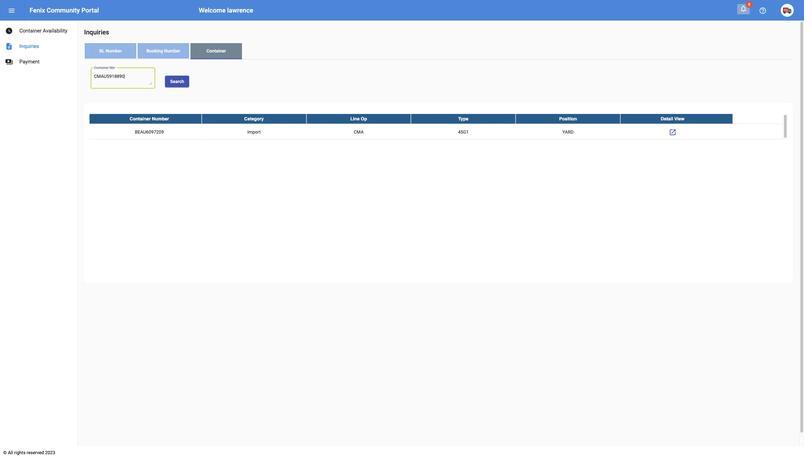 Task type: locate. For each thing, give the bounding box(es) containing it.
booking
[[147, 48, 163, 54]]

op
[[361, 116, 367, 122]]

open_in_new
[[669, 129, 677, 136]]

fenix
[[30, 6, 45, 14]]

no color image down the watch_later
[[5, 43, 13, 50]]

position
[[559, 116, 577, 122]]

0 vertical spatial inquiries
[[84, 28, 109, 36]]

reserved
[[27, 451, 44, 456]]

detail view
[[661, 116, 685, 122]]

0 horizontal spatial container
[[19, 28, 42, 34]]

open_in_new row
[[89, 124, 783, 140]]

type column header
[[411, 114, 516, 124]]

line
[[351, 116, 360, 122]]

no color image right notifications_none popup button
[[759, 7, 767, 15]]

1 vertical spatial container
[[207, 48, 226, 54]]

container inside navigation
[[19, 28, 42, 34]]

1 horizontal spatial container
[[130, 116, 151, 122]]

no color image inside navigation
[[5, 43, 13, 50]]

no color image containing description
[[5, 43, 13, 50]]

search
[[170, 79, 184, 84]]

line op
[[351, 116, 367, 122]]

welcome
[[199, 6, 226, 14]]

menu button
[[5, 4, 18, 17]]

number for bl number
[[106, 48, 122, 54]]

no color image left help_outline popup button
[[740, 5, 748, 13]]

booking number
[[147, 48, 180, 54]]

2 horizontal spatial container
[[207, 48, 226, 54]]

no color image up 'description'
[[5, 27, 13, 35]]

no color image containing help_outline
[[759, 7, 767, 15]]

row
[[89, 114, 783, 124]]

no color image containing menu
[[8, 7, 15, 15]]

no color image containing open_in_new
[[669, 129, 677, 136]]

container
[[19, 28, 42, 34], [207, 48, 226, 54], [130, 116, 151, 122]]

no color image containing notifications_none
[[740, 5, 748, 13]]

payments
[[5, 58, 13, 66]]

inquiries
[[84, 28, 109, 36], [19, 43, 39, 49]]

no color image down the 'detail view'
[[669, 129, 677, 136]]

container for container
[[207, 48, 226, 54]]

row inside open_in_new "grid"
[[89, 114, 783, 124]]

None text field
[[94, 74, 152, 85]]

no color image inside open_in_new button
[[669, 129, 677, 136]]

0 vertical spatial container
[[19, 28, 42, 34]]

1 vertical spatial inquiries
[[19, 43, 39, 49]]

search button
[[165, 76, 189, 87]]

number right booking
[[164, 48, 180, 54]]

row containing container number
[[89, 114, 783, 124]]

no color image for 'menu' button
[[8, 7, 15, 15]]

no color image
[[740, 5, 748, 13], [8, 7, 15, 15], [5, 43, 13, 50]]

no color image up the watch_later
[[8, 7, 15, 15]]

no color image
[[759, 7, 767, 15], [5, 27, 13, 35], [5, 58, 13, 66], [669, 129, 677, 136]]

navigation
[[0, 21, 77, 70]]

yard
[[563, 130, 574, 135]]

number
[[106, 48, 122, 54], [164, 48, 180, 54], [152, 116, 169, 122]]

inquiries up the "bl"
[[84, 28, 109, 36]]

help_outline
[[759, 7, 767, 15]]

number for container number
[[152, 116, 169, 122]]

container availability
[[19, 28, 67, 34]]

container inside 'column header'
[[130, 116, 151, 122]]

no color image down 'description'
[[5, 58, 13, 66]]

no color image inside 'menu' button
[[8, 7, 15, 15]]

welcome lawrence
[[199, 6, 253, 14]]

number right the "bl"
[[106, 48, 122, 54]]

2 vertical spatial container
[[130, 116, 151, 122]]

inquiries up payment
[[19, 43, 39, 49]]

bl
[[99, 48, 105, 54]]

number inside 'column header'
[[152, 116, 169, 122]]

container for container number
[[130, 116, 151, 122]]

rights
[[14, 451, 26, 456]]

bl number
[[99, 48, 122, 54]]

number up beau6097209
[[152, 116, 169, 122]]

all
[[8, 451, 13, 456]]

no color image containing payments
[[5, 58, 13, 66]]

no color image inside notifications_none popup button
[[740, 5, 748, 13]]

0 horizontal spatial inquiries
[[19, 43, 39, 49]]

notifications_none button
[[738, 4, 750, 15]]



Task type: vqa. For each thing, say whether or not it's contained in the screenshot.


Task type: describe. For each thing, give the bounding box(es) containing it.
fenix community portal
[[30, 6, 99, 14]]

no color image containing watch_later
[[5, 27, 13, 35]]

detail view column header
[[621, 114, 733, 124]]

no color image for notifications_none popup button
[[740, 5, 748, 13]]

detail
[[661, 116, 674, 122]]

© all rights reserved 2023
[[3, 451, 55, 456]]

watch_later
[[5, 27, 13, 35]]

position column header
[[516, 114, 621, 124]]

import
[[247, 130, 261, 135]]

container number
[[130, 116, 169, 122]]

45g1
[[458, 130, 469, 135]]

community
[[47, 6, 80, 14]]

type
[[459, 116, 469, 122]]

open_in_new button
[[667, 126, 680, 139]]

booking number tab panel
[[84, 60, 793, 284]]

availability
[[43, 28, 67, 34]]

line op column header
[[307, 114, 411, 124]]

container for container availability
[[19, 28, 42, 34]]

notifications_none
[[740, 5, 748, 13]]

category
[[244, 116, 264, 122]]

no color image inside help_outline popup button
[[759, 7, 767, 15]]

payment
[[19, 59, 40, 65]]

2023
[[45, 451, 55, 456]]

view
[[675, 116, 685, 122]]

beau6097209
[[135, 130, 164, 135]]

number for booking number
[[164, 48, 180, 54]]

menu
[[8, 7, 15, 15]]

description
[[5, 43, 13, 50]]

cma
[[354, 130, 364, 135]]

help_outline button
[[757, 4, 770, 17]]

open_in_new grid
[[89, 114, 788, 140]]

inquiries inside navigation
[[19, 43, 39, 49]]

lawrence
[[227, 6, 253, 14]]

category column header
[[202, 114, 307, 124]]

portal
[[81, 6, 99, 14]]

navigation containing watch_later
[[0, 21, 77, 70]]

1 horizontal spatial inquiries
[[84, 28, 109, 36]]

bl number tab panel
[[84, 60, 793, 284]]

©
[[3, 451, 7, 456]]

container number column header
[[89, 114, 202, 124]]



